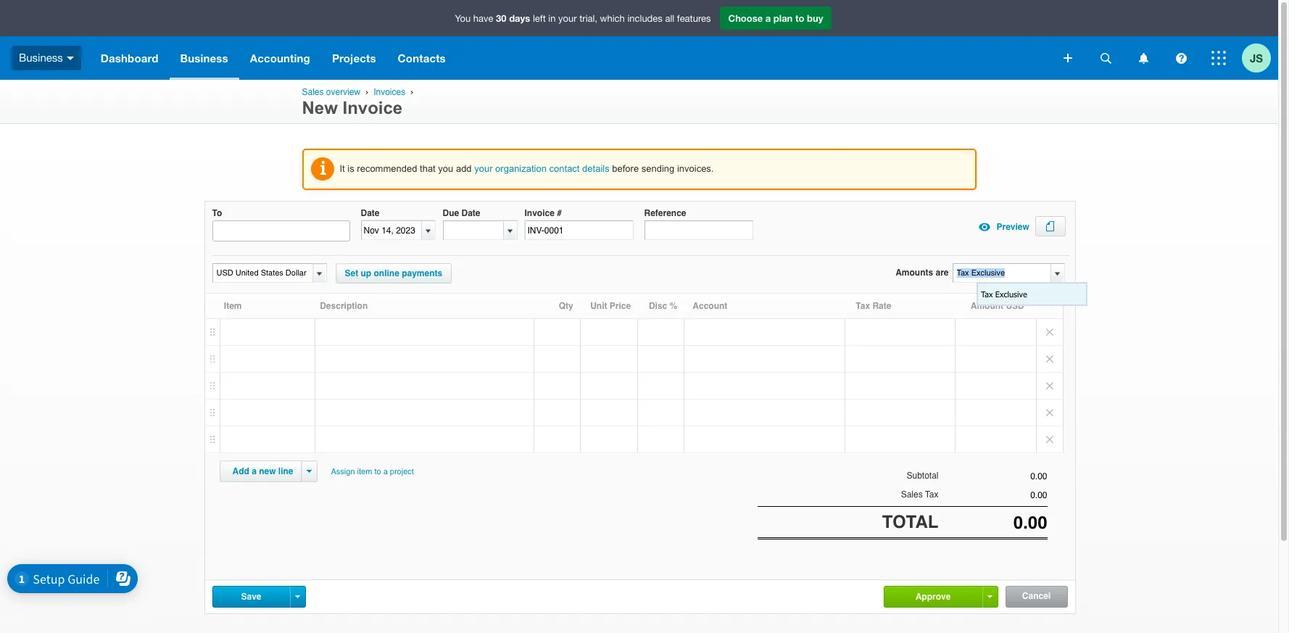 Task type: locate. For each thing, give the bounding box(es) containing it.
amount usd
[[971, 301, 1025, 311]]

0 vertical spatial invoice
[[343, 98, 403, 117]]

due
[[443, 208, 459, 218]]

date up due date text field at the top
[[462, 208, 480, 218]]

a left plan at the right
[[766, 12, 771, 24]]

accounting
[[250, 51, 310, 65]]

exclusive
[[996, 289, 1027, 299]]

0 horizontal spatial to
[[375, 467, 381, 477]]

amounts are
[[896, 268, 949, 278]]

2 horizontal spatial tax
[[981, 289, 993, 299]]

plan
[[774, 12, 793, 24]]

unit price
[[590, 301, 631, 311]]

svg image
[[1101, 53, 1111, 63], [1139, 53, 1148, 63]]

amounts
[[896, 268, 934, 278]]

have
[[473, 13, 494, 24]]

recommended
[[357, 163, 417, 174]]

Invoice # text field
[[525, 221, 634, 240]]

contacts
[[398, 51, 446, 65]]

0 horizontal spatial ›
[[366, 87, 369, 96]]

banner
[[0, 0, 1279, 80]]

0 vertical spatial to
[[796, 12, 805, 24]]

your right in
[[559, 13, 577, 24]]

1 vertical spatial tax
[[856, 301, 870, 311]]

assign item to a project link
[[325, 461, 421, 483]]

business
[[19, 51, 63, 64], [180, 51, 228, 65]]

1 horizontal spatial your
[[559, 13, 577, 24]]

preview link
[[974, 216, 1030, 238]]

invoice down the invoices link
[[343, 98, 403, 117]]

Reference text field
[[644, 221, 753, 240]]

1 horizontal spatial ›
[[411, 87, 414, 96]]

›
[[366, 87, 369, 96], [411, 87, 414, 96]]

your organization contact details link
[[474, 163, 610, 174]]

delete line item image
[[1037, 319, 1063, 345], [1037, 346, 1063, 372], [1037, 373, 1063, 399], [1037, 400, 1063, 426]]

total
[[882, 512, 939, 532]]

you
[[455, 13, 471, 24]]

date up the date text field
[[361, 208, 380, 218]]

2 date from the left
[[462, 208, 480, 218]]

all
[[665, 13, 675, 24]]

0 horizontal spatial invoice
[[343, 98, 403, 117]]

invoice
[[343, 98, 403, 117], [525, 208, 555, 218]]

2 › from the left
[[411, 87, 414, 96]]

projects button
[[321, 36, 387, 80]]

your
[[559, 13, 577, 24], [474, 163, 493, 174]]

0 horizontal spatial business button
[[0, 36, 90, 80]]

set up online payments link
[[335, 263, 452, 284]]

you have 30 days left in your trial, which includes all features
[[455, 12, 711, 24]]

new
[[259, 466, 276, 477]]

1 vertical spatial to
[[375, 467, 381, 477]]

0 horizontal spatial tax
[[856, 301, 870, 311]]

2 vertical spatial tax
[[925, 490, 939, 500]]

› right invoices
[[411, 87, 414, 96]]

item
[[357, 467, 372, 477]]

1 vertical spatial invoice
[[525, 208, 555, 218]]

%
[[670, 301, 678, 311]]

that
[[420, 163, 436, 174]]

0 horizontal spatial business
[[19, 51, 63, 64]]

0 horizontal spatial sales
[[302, 87, 324, 97]]

tax
[[981, 289, 993, 299], [856, 301, 870, 311], [925, 490, 939, 500]]

projects
[[332, 51, 376, 65]]

invoices
[[374, 87, 406, 97]]

contact
[[549, 163, 580, 174]]

description
[[320, 301, 368, 311]]

business button
[[0, 36, 90, 80], [169, 36, 239, 80]]

a for new
[[252, 466, 257, 477]]

sending
[[642, 163, 675, 174]]

account
[[693, 301, 728, 311]]

0 horizontal spatial a
[[252, 466, 257, 477]]

to right item
[[375, 467, 381, 477]]

left
[[533, 13, 546, 24]]

more approve options... image
[[988, 595, 993, 598]]

1 vertical spatial your
[[474, 163, 493, 174]]

2 delete line item image from the top
[[1037, 346, 1063, 372]]

1 horizontal spatial to
[[796, 12, 805, 24]]

a inside banner
[[766, 12, 771, 24]]

set
[[345, 268, 358, 279]]

0 vertical spatial sales
[[302, 87, 324, 97]]

0 vertical spatial tax
[[981, 289, 993, 299]]

1 horizontal spatial svg image
[[1139, 53, 1148, 63]]

sales up new
[[302, 87, 324, 97]]

a left project
[[383, 467, 388, 477]]

1 horizontal spatial a
[[383, 467, 388, 477]]

your right add
[[474, 163, 493, 174]]

0 horizontal spatial svg image
[[1101, 53, 1111, 63]]

1 horizontal spatial business button
[[169, 36, 239, 80]]

amount
[[971, 301, 1004, 311]]

0 vertical spatial your
[[559, 13, 577, 24]]

add a new line link
[[224, 461, 302, 482]]

1 horizontal spatial date
[[462, 208, 480, 218]]

2 horizontal spatial a
[[766, 12, 771, 24]]

svg image
[[1212, 51, 1226, 65], [1176, 53, 1187, 63], [1064, 54, 1073, 62], [67, 56, 74, 60]]

None text field
[[213, 264, 311, 282], [953, 264, 1051, 282], [213, 264, 311, 282], [953, 264, 1051, 282]]

save
[[241, 592, 261, 602]]

› left the invoices link
[[366, 87, 369, 96]]

tax left rate on the top right
[[856, 301, 870, 311]]

to
[[796, 12, 805, 24], [375, 467, 381, 477]]

30
[[496, 12, 507, 24]]

invoices.
[[677, 163, 714, 174]]

sales down the subtotal
[[901, 490, 923, 500]]

tax up amount in the right of the page
[[981, 289, 993, 299]]

Date text field
[[362, 221, 422, 239]]

1 horizontal spatial invoice
[[525, 208, 555, 218]]

0 horizontal spatial your
[[474, 163, 493, 174]]

it
[[340, 163, 345, 174]]

trial,
[[580, 13, 598, 24]]

add
[[456, 163, 472, 174]]

tax down the subtotal
[[925, 490, 939, 500]]

1 vertical spatial sales
[[901, 490, 923, 500]]

cancel button
[[1006, 587, 1067, 607]]

navigation
[[90, 36, 1054, 80]]

invoice left "#"
[[525, 208, 555, 218]]

date
[[361, 208, 380, 218], [462, 208, 480, 218]]

your inside the you have 30 days left in your trial, which includes all features
[[559, 13, 577, 24]]

new
[[302, 98, 338, 117]]

rate
[[873, 301, 892, 311]]

qty
[[559, 301, 574, 311]]

invoices link
[[374, 87, 406, 97]]

1 horizontal spatial sales
[[901, 490, 923, 500]]

to left the buy
[[796, 12, 805, 24]]

tax exclusive
[[981, 289, 1027, 299]]

assign item to a project
[[331, 467, 414, 477]]

a for plan
[[766, 12, 771, 24]]

sales overview link
[[302, 87, 361, 97]]

are
[[936, 268, 949, 278]]

a left new
[[252, 466, 257, 477]]

0 horizontal spatial date
[[361, 208, 380, 218]]

None text field
[[939, 472, 1048, 482], [939, 491, 1048, 501], [939, 512, 1048, 533], [939, 472, 1048, 482], [939, 491, 1048, 501], [939, 512, 1048, 533]]

preview
[[997, 222, 1030, 232]]

sales inside sales overview › invoices › new invoice
[[302, 87, 324, 97]]

a
[[766, 12, 771, 24], [252, 466, 257, 477], [383, 467, 388, 477]]

sales
[[302, 87, 324, 97], [901, 490, 923, 500]]

online
[[374, 268, 400, 279]]

js
[[1250, 51, 1263, 64]]

1 horizontal spatial business
[[180, 51, 228, 65]]



Task type: vqa. For each thing, say whether or not it's contained in the screenshot.
group at bottom
no



Task type: describe. For each thing, give the bounding box(es) containing it.
payments
[[402, 268, 443, 279]]

approve link
[[884, 587, 982, 607]]

tax for tax exclusive
[[981, 289, 993, 299]]

sales overview › invoices › new invoice
[[302, 87, 416, 117]]

1 delete line item image from the top
[[1037, 319, 1063, 345]]

sales for sales overview › invoices › new invoice
[[302, 87, 324, 97]]

1 business button from the left
[[0, 36, 90, 80]]

overview
[[326, 87, 361, 97]]

choose
[[729, 12, 763, 24]]

add a new line
[[232, 466, 293, 477]]

sales tax
[[901, 490, 939, 500]]

in
[[549, 13, 556, 24]]

more save options... image
[[295, 595, 300, 598]]

1 date from the left
[[361, 208, 380, 218]]

business inside navigation
[[180, 51, 228, 65]]

tax rate
[[856, 301, 892, 311]]

banner containing js
[[0, 0, 1279, 80]]

includes
[[628, 13, 663, 24]]

line
[[278, 466, 293, 477]]

save link
[[213, 587, 290, 607]]

details
[[582, 163, 610, 174]]

js button
[[1242, 36, 1279, 80]]

disc
[[649, 301, 667, 311]]

Due Date text field
[[443, 221, 504, 239]]

features
[[677, 13, 711, 24]]

assign
[[331, 467, 355, 477]]

set up online payments
[[345, 268, 443, 279]]

approve
[[916, 592, 951, 602]]

which
[[600, 13, 625, 24]]

your for that
[[474, 163, 493, 174]]

your for days
[[559, 13, 577, 24]]

cancel
[[1022, 591, 1051, 601]]

project
[[390, 467, 414, 477]]

1 › from the left
[[366, 87, 369, 96]]

subtotal
[[907, 471, 939, 481]]

choose a plan to buy
[[729, 12, 824, 24]]

sales for sales tax
[[901, 490, 923, 500]]

days
[[509, 12, 530, 24]]

accounting button
[[239, 36, 321, 80]]

2 business button from the left
[[169, 36, 239, 80]]

invoice #
[[525, 208, 562, 218]]

4 delete line item image from the top
[[1037, 400, 1063, 426]]

reference
[[644, 208, 686, 218]]

contacts button
[[387, 36, 457, 80]]

due date
[[443, 208, 480, 218]]

you
[[438, 163, 454, 174]]

tax for tax rate
[[856, 301, 870, 311]]

3 delete line item image from the top
[[1037, 373, 1063, 399]]

invoice inside sales overview › invoices › new invoice
[[343, 98, 403, 117]]

organization
[[495, 163, 547, 174]]

to
[[212, 208, 222, 218]]

navigation containing dashboard
[[90, 36, 1054, 80]]

add
[[232, 466, 249, 477]]

1 horizontal spatial tax
[[925, 490, 939, 500]]

more add line options... image
[[307, 470, 312, 473]]

is
[[348, 163, 354, 174]]

dashboard
[[101, 51, 159, 65]]

dashboard link
[[90, 36, 169, 80]]

up
[[361, 268, 371, 279]]

buy
[[807, 12, 824, 24]]

2 svg image from the left
[[1139, 53, 1148, 63]]

disc %
[[649, 301, 678, 311]]

before
[[612, 163, 639, 174]]

usd
[[1006, 301, 1025, 311]]

price
[[610, 301, 631, 311]]

#
[[557, 208, 562, 218]]

1 svg image from the left
[[1101, 53, 1111, 63]]

unit
[[590, 301, 607, 311]]

delete line item image
[[1037, 427, 1063, 453]]

item
[[224, 301, 242, 311]]

it is recommended that you add your organization contact details before sending invoices.
[[340, 163, 714, 174]]



